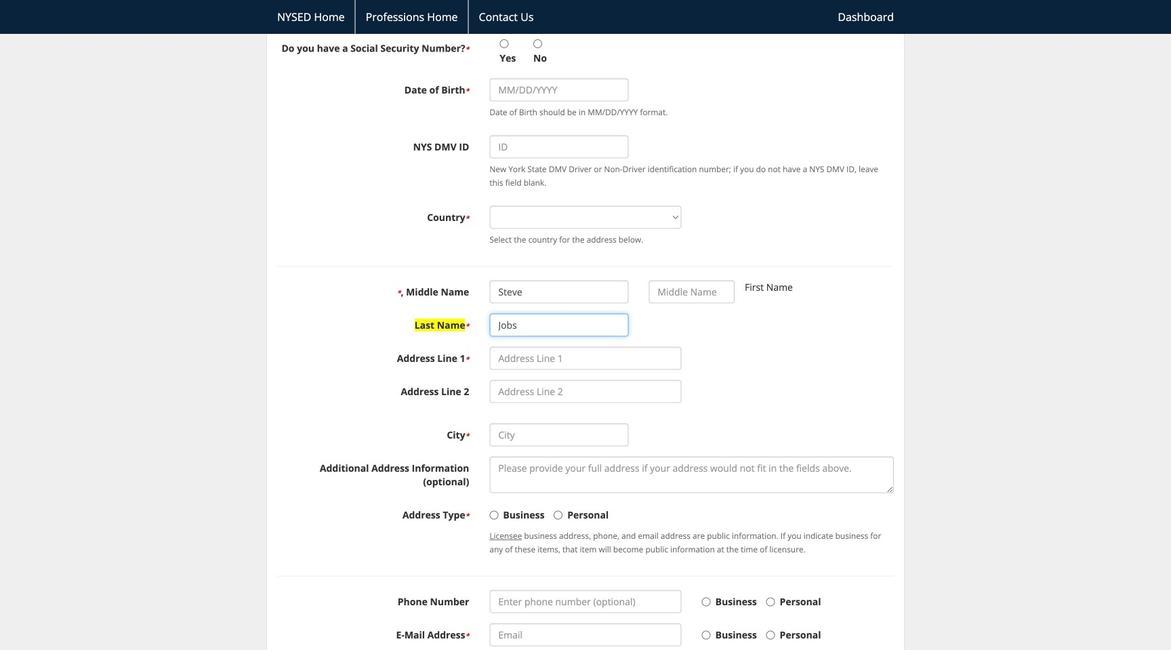 Task type: describe. For each thing, give the bounding box(es) containing it.
Please provide your full address if your address would not fit in the fields above. text field
[[490, 457, 894, 493]]

ID text field
[[490, 135, 629, 158]]

Last Name text field
[[490, 314, 629, 337]]

First Name text field
[[490, 280, 629, 304]]

Enter phone number (optional) text field
[[490, 590, 682, 613]]



Task type: locate. For each thing, give the bounding box(es) containing it.
Middle Name text field
[[649, 280, 735, 304]]

Address Line 2 text field
[[490, 380, 682, 403]]

MM/DD/YYYY text field
[[490, 78, 629, 101]]

Address Line 1 text field
[[490, 347, 682, 370]]

None radio
[[500, 39, 509, 48], [534, 39, 542, 48], [490, 511, 499, 520], [554, 511, 563, 520], [767, 598, 775, 607], [767, 631, 775, 640], [500, 39, 509, 48], [534, 39, 542, 48], [490, 511, 499, 520], [554, 511, 563, 520], [767, 598, 775, 607], [767, 631, 775, 640]]

Email text field
[[490, 624, 682, 647]]

City text field
[[490, 424, 629, 447]]

None radio
[[702, 598, 711, 607], [702, 631, 711, 640], [702, 598, 711, 607], [702, 631, 711, 640]]



Task type: vqa. For each thing, say whether or not it's contained in the screenshot.
"Please provide your full address if your address would not fit in the fields above." TEXT BOX
yes



